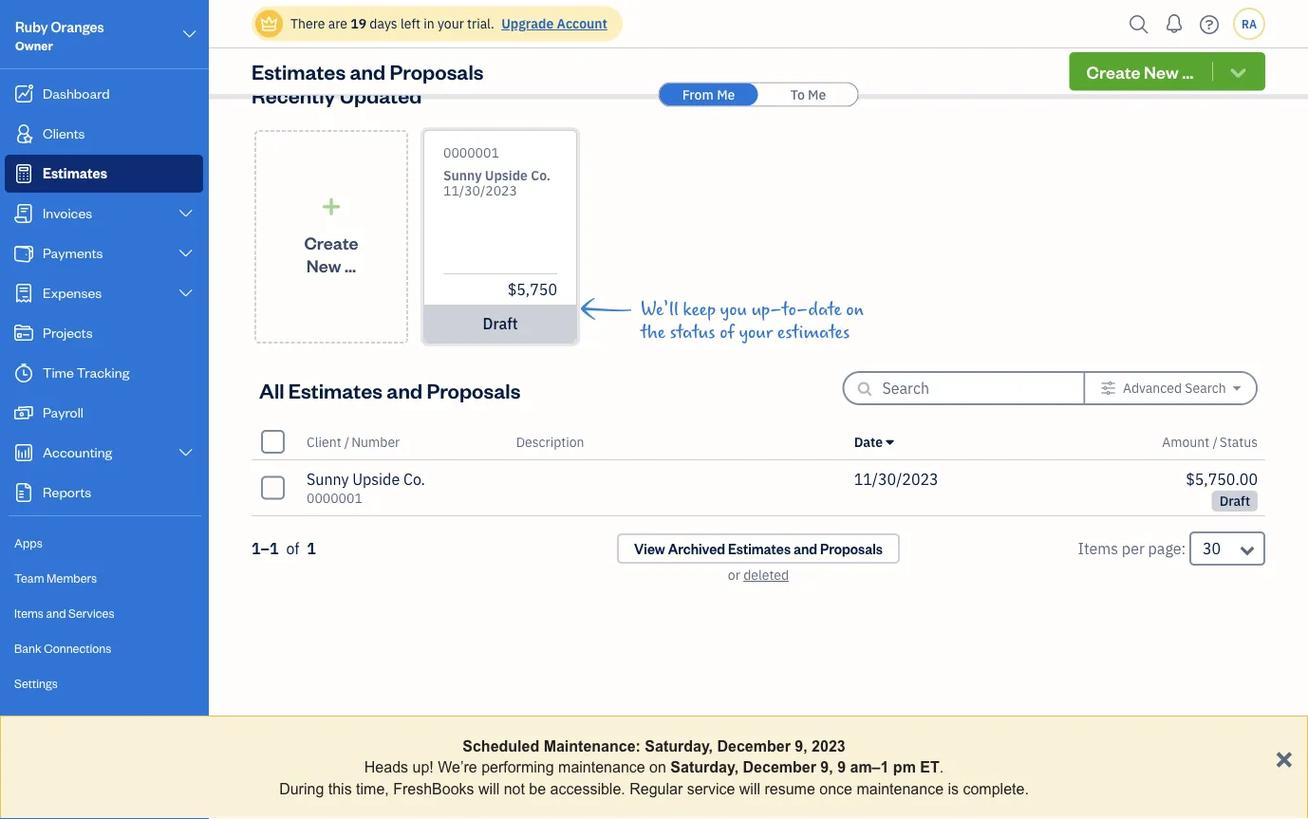 Task type: vqa. For each thing, say whether or not it's contained in the screenshot.
the 11/27/2023 to the right
no



Task type: locate. For each thing, give the bounding box(es) containing it.
maintenance down maintenance:
[[558, 759, 645, 776]]

the
[[1181, 9, 1200, 27], [641, 322, 666, 343]]

will right service
[[740, 780, 761, 798]]

freshbooks
[[393, 780, 474, 798]]

0 horizontal spatial 0000001
[[307, 490, 363, 507]]

items left per on the right of the page
[[1078, 539, 1119, 559]]

1 vertical spatial 9,
[[821, 759, 833, 776]]

1 horizontal spatial create new …
[[1087, 60, 1194, 83]]

1 horizontal spatial sunny
[[443, 167, 482, 184]]

1 horizontal spatial 9,
[[821, 759, 833, 776]]

1 horizontal spatial learn
[[414, 24, 447, 42]]

1 horizontal spatial 11/30/2023
[[854, 470, 939, 490]]

sunny
[[443, 167, 482, 184], [307, 470, 349, 490]]

go to help image
[[1195, 10, 1225, 38]]

on inside we'll keep you up-to-date on the status of your estimates
[[846, 299, 864, 320]]

notifications image
[[1160, 5, 1190, 43]]

you right get
[[552, 9, 573, 27]]

create now
[[1092, 24, 1159, 42]]

and inside the view archived estimates and proposals or deleted
[[794, 540, 818, 558]]

0 horizontal spatial sunny
[[307, 470, 349, 490]]

co.
[[531, 167, 551, 184], [404, 470, 425, 490]]

the inside we'll keep you up-to-date on the status of your estimates
[[641, 322, 666, 343]]

money image
[[12, 404, 35, 423]]

will left not
[[479, 780, 500, 798]]

2 me from the left
[[808, 85, 826, 103]]

get
[[529, 9, 548, 27]]

0 horizontal spatial upside
[[352, 470, 400, 490]]

0 horizontal spatial /
[[345, 433, 350, 451]]

apps link
[[5, 527, 203, 560]]

on right date
[[846, 299, 864, 320]]

items inside main element
[[14, 605, 44, 621]]

payments
[[43, 244, 103, 262]]

0 horizontal spatial learn
[[290, 9, 323, 27]]

chevron large down image
[[177, 246, 195, 261]]

0 horizontal spatial invoices
[[43, 204, 92, 222]]

0 vertical spatial 0000001
[[443, 144, 499, 161]]

1 vertical spatial 0000001
[[307, 490, 363, 507]]

and
[[417, 9, 439, 27], [350, 58, 386, 85], [387, 377, 423, 404], [794, 540, 818, 558], [46, 605, 66, 621]]

on
[[846, 299, 864, 320], [650, 759, 667, 776]]

and inside the learn how estimates and fast approvals get you paid.
[[417, 9, 439, 27]]

0 horizontal spatial the
[[641, 322, 666, 343]]

0 vertical spatial 9,
[[795, 738, 808, 755]]

chevron large down image for expenses
[[177, 286, 195, 301]]

saturday, up regular
[[645, 738, 713, 755]]

estimates inside the learn how estimates and fast approvals get you paid.
[[355, 9, 414, 27]]

0 vertical spatial draft
[[483, 314, 518, 334]]

1 me from the left
[[717, 85, 735, 103]]

0 vertical spatial on
[[846, 299, 864, 320]]

chevrondown image
[[1228, 62, 1250, 81]]

chevron large down image up chevron large down icon
[[177, 206, 195, 221]]

will
[[479, 780, 500, 798], [740, 780, 761, 798]]

items down team at the left of page
[[14, 605, 44, 621]]

the inside showcase your unique value to help win the work you deserve.
[[1181, 9, 1200, 27]]

scheduled maintenance: saturday, december 9, 2023 heads up! we're performing maintenance on saturday, december 9, 9 am–1 pm et . during this time, freshbooks will not be accessible. regular service will resume once maintenance is complete.
[[279, 738, 1029, 798]]

you left deserve.
[[1013, 24, 1034, 42]]

0 vertical spatial upside
[[485, 167, 528, 184]]

9,
[[795, 738, 808, 755], [821, 759, 833, 776]]

heads
[[364, 759, 408, 776]]

0 horizontal spatial co.
[[404, 470, 425, 490]]

0 horizontal spatial on
[[650, 759, 667, 776]]

1 vertical spatial create new … button
[[255, 130, 408, 344]]

tracking
[[77, 363, 129, 381]]

apps
[[14, 535, 42, 551]]

1 vertical spatial december
[[743, 759, 817, 776]]

1 horizontal spatial create new … button
[[1070, 52, 1266, 91]]

create new … down plus icon
[[304, 231, 358, 277]]

/ for number
[[345, 433, 350, 451]]

scheduled
[[463, 738, 540, 755]]

on up regular
[[650, 759, 667, 776]]

0 vertical spatial sunny
[[443, 167, 482, 184]]

maintenance:
[[544, 738, 641, 755]]

time,
[[356, 780, 389, 798]]

a
[[886, 9, 893, 27]]

or
[[728, 566, 741, 584]]

1 / from the left
[[345, 433, 350, 451]]

chevron large down image
[[181, 23, 198, 46], [177, 206, 195, 221], [177, 286, 195, 301], [177, 445, 195, 461]]

number link
[[352, 433, 400, 451]]

…
[[1183, 60, 1194, 83], [345, 254, 356, 277]]

plus image
[[321, 197, 342, 216]]

easily turn estimates into invoices with just a single click.
[[624, 9, 893, 42]]

0 vertical spatial new
[[1144, 60, 1179, 83]]

upside
[[485, 167, 528, 184], [352, 470, 400, 490]]

0 vertical spatial create
[[1092, 24, 1131, 42]]

chevron large down image inside expenses link
[[177, 286, 195, 301]]

1 horizontal spatial you
[[720, 299, 747, 320]]

approvals
[[468, 9, 526, 27]]

of
[[720, 322, 735, 343], [286, 539, 300, 559]]

expenses
[[43, 283, 102, 302]]

estimates down there
[[252, 58, 346, 85]]

report image
[[12, 483, 35, 502]]

1 vertical spatial create new …
[[304, 231, 358, 277]]

invoices right into
[[779, 9, 829, 27]]

estimates link
[[5, 155, 203, 193]]

1 horizontal spatial draft
[[1220, 492, 1251, 510]]

view archived estimates and proposals or deleted
[[634, 540, 883, 584]]

estimates up deleted link
[[728, 540, 791, 558]]

0000001 inside sunny upside co. 0000001
[[307, 490, 363, 507]]

1 vertical spatial the
[[641, 322, 666, 343]]

bank
[[14, 641, 42, 656]]

you inside the learn how estimates and fast approvals get you paid.
[[552, 9, 573, 27]]

in
[[424, 15, 435, 32]]

0000001 sunny upside co. 11/30/2023
[[443, 144, 551, 199]]

0 vertical spatial items
[[1078, 539, 1119, 559]]

draft down "$5,750.00"
[[1220, 492, 1251, 510]]

1 vertical spatial saturday,
[[671, 759, 739, 776]]

date link
[[854, 433, 894, 451]]

help
[[1127, 9, 1153, 27]]

left
[[401, 15, 421, 32]]

1 horizontal spatial …
[[1183, 60, 1194, 83]]

chevron large down image up reports link
[[177, 445, 195, 461]]

1 vertical spatial 11/30/2023
[[854, 470, 939, 490]]

search image
[[1124, 10, 1155, 38]]

/ left status
[[1213, 433, 1218, 451]]

estimates left into
[[690, 9, 749, 27]]

days
[[370, 15, 398, 32]]

1 horizontal spatial 0000001
[[443, 144, 499, 161]]

items for items and services
[[14, 605, 44, 621]]

estimates
[[355, 9, 414, 27], [690, 9, 749, 27], [252, 58, 346, 85], [43, 164, 107, 182], [289, 377, 383, 404], [728, 540, 791, 558]]

0 horizontal spatial will
[[479, 780, 500, 798]]

payments link
[[5, 235, 203, 273]]

date
[[809, 299, 842, 320]]

search
[[1185, 379, 1227, 397]]

create new … down now
[[1087, 60, 1194, 83]]

0 horizontal spatial items
[[14, 605, 44, 621]]

2 horizontal spatial your
[[1003, 9, 1029, 27]]

the down we'll at the top of the page
[[641, 322, 666, 343]]

invoice image
[[12, 204, 35, 223]]

× dialog
[[0, 716, 1309, 820]]

chevron large down image for accounting
[[177, 445, 195, 461]]

0 vertical spatial of
[[720, 322, 735, 343]]

there
[[291, 15, 325, 32]]

1 horizontal spatial your
[[739, 322, 773, 343]]

project image
[[12, 324, 35, 343]]

amount / status
[[1163, 433, 1258, 451]]

$5,750.00 draft
[[1186, 470, 1258, 510]]

.
[[940, 759, 944, 776]]

2 will from the left
[[740, 780, 761, 798]]

1 horizontal spatial on
[[846, 299, 864, 320]]

0 vertical spatial invoices
[[779, 9, 829, 27]]

0 horizontal spatial me
[[717, 85, 735, 103]]

status
[[1220, 433, 1258, 451]]

estimates and proposals
[[252, 58, 484, 85]]

chevron large down image for invoices
[[177, 206, 195, 221]]

new down now
[[1144, 60, 1179, 83]]

1 vertical spatial draft
[[1220, 492, 1251, 510]]

0 vertical spatial saturday,
[[645, 738, 713, 755]]

0 horizontal spatial 11/30/2023
[[443, 182, 517, 199]]

9, left the 9
[[821, 759, 833, 776]]

1 horizontal spatial me
[[808, 85, 826, 103]]

bank connections link
[[5, 632, 203, 666]]

complete.
[[963, 780, 1029, 798]]

draft
[[483, 314, 518, 334], [1220, 492, 1251, 510]]

single
[[689, 24, 724, 42]]

1 vertical spatial co.
[[404, 470, 425, 490]]

draft down $5,750
[[483, 314, 518, 334]]

0 vertical spatial …
[[1183, 60, 1194, 83]]

/ right client
[[345, 433, 350, 451]]

1 horizontal spatial upside
[[485, 167, 528, 184]]

2 horizontal spatial you
[[1013, 24, 1034, 42]]

team members link
[[5, 562, 203, 595]]

30
[[1203, 539, 1221, 559]]

invoices up payments
[[43, 204, 92, 222]]

1 horizontal spatial of
[[720, 322, 735, 343]]

client link
[[307, 433, 345, 451]]

your inside we'll keep you up-to-date on the status of your estimates
[[739, 322, 773, 343]]

to
[[1112, 9, 1124, 27]]

2 vertical spatial proposals
[[820, 540, 883, 558]]

you left up-
[[720, 299, 747, 320]]

1 horizontal spatial invoices
[[779, 9, 829, 27]]

saturday,
[[645, 738, 713, 755], [671, 759, 739, 776]]

draft inside the $5,750.00 draft
[[1220, 492, 1251, 510]]

me right to
[[808, 85, 826, 103]]

the right win
[[1181, 9, 1200, 27]]

invoices link
[[5, 195, 203, 233]]

1 horizontal spatial items
[[1078, 539, 1119, 559]]

2 / from the left
[[1213, 433, 1218, 451]]

of left 1 on the left bottom of page
[[286, 539, 300, 559]]

to me
[[791, 85, 826, 103]]

learn for learn more
[[414, 24, 447, 42]]

of right status
[[720, 322, 735, 343]]

1 horizontal spatial /
[[1213, 433, 1218, 451]]

new down plus icon
[[307, 254, 341, 277]]

dashboard image
[[12, 85, 35, 104]]

maintenance
[[558, 759, 645, 776], [857, 780, 944, 798]]

saturday, up service
[[671, 759, 739, 776]]

payment image
[[12, 244, 35, 263]]

resume
[[765, 780, 816, 798]]

pm
[[893, 759, 916, 776]]

create new …
[[1087, 60, 1194, 83], [304, 231, 358, 277]]

learn inside the learn how estimates and fast approvals get you paid.
[[290, 9, 323, 27]]

with
[[832, 9, 858, 27]]

timer image
[[12, 364, 35, 383]]

1 vertical spatial items
[[14, 605, 44, 621]]

up-
[[752, 299, 782, 320]]

me right "from"
[[717, 85, 735, 103]]

1 horizontal spatial the
[[1181, 9, 1200, 27]]

create new … button for we'll keep you up-to-date on the status of your estimates
[[255, 130, 408, 344]]

dashboard link
[[5, 75, 203, 113]]

status link
[[1220, 433, 1258, 451]]

1 vertical spatial sunny
[[307, 470, 349, 490]]

performing
[[482, 759, 554, 776]]

1 will from the left
[[479, 780, 500, 798]]

0000001 inside 0000001 sunny upside co. 11/30/2023
[[443, 144, 499, 161]]

maintenance down pm
[[857, 780, 944, 798]]

advanced
[[1123, 379, 1182, 397]]

1 horizontal spatial co.
[[531, 167, 551, 184]]

1 vertical spatial …
[[345, 254, 356, 277]]

1 vertical spatial new
[[307, 254, 341, 277]]

1 horizontal spatial maintenance
[[857, 780, 944, 798]]

estimates left in
[[355, 9, 414, 27]]

0 horizontal spatial …
[[345, 254, 356, 277]]

chevron large down image down chevron large down icon
[[177, 286, 195, 301]]

learn for learn how estimates and fast approvals get you paid.
[[290, 9, 323, 27]]

estimates inside main element
[[43, 164, 107, 182]]

chevron large down image left crown icon
[[181, 23, 198, 46]]

settings image
[[1101, 381, 1116, 396]]

0 vertical spatial co.
[[531, 167, 551, 184]]

settings
[[14, 676, 58, 691]]

0 horizontal spatial maintenance
[[558, 759, 645, 776]]

crown image
[[259, 14, 279, 34]]

new
[[1144, 60, 1179, 83], [307, 254, 341, 277]]

description
[[516, 433, 584, 451]]

create new … button for estimates and proposals
[[1070, 52, 1266, 91]]

1 vertical spatial upside
[[352, 470, 400, 490]]

1 vertical spatial invoices
[[43, 204, 92, 222]]

1 horizontal spatial will
[[740, 780, 761, 798]]

view
[[634, 540, 665, 558]]

Search text field
[[883, 373, 1054, 404]]

0 horizontal spatial you
[[552, 9, 573, 27]]

0 vertical spatial create new … button
[[1070, 52, 1266, 91]]

is
[[948, 780, 959, 798]]

0 horizontal spatial of
[[286, 539, 300, 559]]

estimates down clients
[[43, 164, 107, 182]]

0 horizontal spatial 9,
[[795, 738, 808, 755]]

items and services
[[14, 605, 114, 621]]

9, left 2023
[[795, 738, 808, 755]]

0 vertical spatial the
[[1181, 9, 1200, 27]]

0 vertical spatial 11/30/2023
[[443, 182, 517, 199]]

0 horizontal spatial create new … button
[[255, 130, 408, 344]]

estimates inside easily turn estimates into invoices with just a single click.
[[690, 9, 749, 27]]

chevron large down image inside invoices link
[[177, 206, 195, 221]]

items
[[1078, 539, 1119, 559], [14, 605, 44, 621]]

et
[[920, 759, 940, 776]]

1 vertical spatial on
[[650, 759, 667, 776]]

2023
[[812, 738, 846, 755]]

paid.
[[381, 24, 411, 42]]



Task type: describe. For each thing, give the bounding box(es) containing it.
value
[[1077, 9, 1109, 27]]

connections
[[44, 641, 111, 656]]

to-
[[782, 299, 809, 320]]

deserve.
[[1038, 24, 1088, 42]]

we'll keep you up-to-date on the status of your estimates
[[641, 299, 864, 343]]

we're
[[438, 759, 477, 776]]

keep
[[683, 299, 716, 320]]

once
[[820, 780, 853, 798]]

settings link
[[5, 668, 203, 701]]

fast
[[442, 9, 465, 27]]

invoices inside main element
[[43, 204, 92, 222]]

0 vertical spatial proposals
[[390, 58, 484, 85]]

1
[[307, 539, 316, 559]]

services
[[68, 605, 114, 621]]

items for items per page:
[[1078, 539, 1119, 559]]

win
[[1156, 9, 1177, 27]]

1 vertical spatial proposals
[[427, 377, 521, 404]]

1–1 of 1
[[252, 539, 316, 559]]

estimates up client link
[[289, 377, 383, 404]]

to me link
[[759, 83, 858, 106]]

co. inside 0000001 sunny upside co. 11/30/2023
[[531, 167, 551, 184]]

from me
[[682, 85, 735, 103]]

easily turn estimates into invoices with just a single click. button
[[603, 0, 915, 42]]

to
[[791, 85, 805, 103]]

1 vertical spatial of
[[286, 539, 300, 559]]

1–1
[[252, 539, 279, 559]]

payroll link
[[5, 394, 203, 432]]

from me link
[[660, 83, 758, 106]]

proposals inside the view archived estimates and proposals or deleted
[[820, 540, 883, 558]]

Items per page: field
[[1190, 532, 1266, 566]]

client image
[[12, 124, 35, 143]]

time tracking link
[[5, 354, 203, 392]]

caretdown image
[[886, 434, 894, 450]]

number
[[352, 433, 400, 451]]

/ for status
[[1213, 433, 1218, 451]]

estimates inside the view archived estimates and proposals or deleted
[[728, 540, 791, 558]]

bank connections
[[14, 641, 111, 656]]

0 horizontal spatial draft
[[483, 314, 518, 334]]

the for work
[[1181, 9, 1200, 27]]

me for from me
[[717, 85, 735, 103]]

clients
[[43, 124, 85, 142]]

am–1
[[850, 759, 889, 776]]

0 horizontal spatial new
[[307, 254, 341, 277]]

during
[[279, 780, 324, 798]]

expense image
[[12, 284, 35, 303]]

me for to me
[[808, 85, 826, 103]]

× button
[[1276, 740, 1293, 775]]

0 horizontal spatial create new …
[[304, 231, 358, 277]]

upside inside sunny upside co. 0000001
[[352, 470, 400, 490]]

you inside we'll keep you up-to-date on the status of your estimates
[[720, 299, 747, 320]]

and inside items and services link
[[46, 605, 66, 621]]

payroll
[[43, 403, 84, 421]]

are
[[328, 15, 348, 32]]

view archived estimates and proposals link
[[617, 534, 900, 564]]

showcase
[[939, 9, 1000, 27]]

regular
[[630, 780, 683, 798]]

hide recently active cards image
[[1239, 92, 1261, 113]]

archived
[[668, 540, 726, 558]]

of inside we'll keep you up-to-date on the status of your estimates
[[720, 322, 735, 343]]

client
[[307, 433, 341, 451]]

accounting link
[[5, 434, 203, 472]]

now
[[1134, 24, 1159, 42]]

your inside showcase your unique value to help win the work you deserve.
[[1003, 9, 1029, 27]]

time tracking
[[43, 363, 129, 381]]

team
[[14, 570, 44, 586]]

items per page:
[[1078, 539, 1186, 559]]

trial.
[[467, 15, 495, 32]]

easily
[[624, 9, 659, 27]]

1 vertical spatial create
[[1087, 60, 1141, 83]]

into
[[752, 9, 775, 27]]

you inside showcase your unique value to help win the work you deserve.
[[1013, 24, 1034, 42]]

caretdown image
[[1234, 381, 1241, 396]]

click.
[[727, 24, 758, 42]]

sunny inside 0000001 sunny upside co. 11/30/2023
[[443, 167, 482, 184]]

date
[[854, 433, 883, 451]]

1 vertical spatial maintenance
[[857, 780, 944, 798]]

advanced search button
[[1086, 373, 1256, 404]]

more
[[450, 24, 482, 42]]

0 horizontal spatial your
[[438, 15, 464, 32]]

deleted link
[[744, 566, 789, 584]]

page:
[[1149, 539, 1186, 559]]

2 vertical spatial create
[[304, 231, 358, 254]]

per
[[1122, 539, 1145, 559]]

status
[[670, 322, 716, 343]]

just
[[861, 9, 883, 27]]

projects
[[43, 323, 93, 341]]

0 vertical spatial maintenance
[[558, 759, 645, 776]]

items and services link
[[5, 597, 203, 631]]

reports
[[43, 483, 91, 501]]

0 vertical spatial create new …
[[1087, 60, 1194, 83]]

dashboard
[[43, 84, 110, 102]]

service
[[687, 780, 735, 798]]

the for status
[[641, 322, 666, 343]]

expenses link
[[5, 274, 203, 312]]

9
[[838, 759, 846, 776]]

1 horizontal spatial new
[[1144, 60, 1179, 83]]

there are 19 days left in your trial. upgrade account
[[291, 15, 608, 32]]

invoices inside easily turn estimates into invoices with just a single click.
[[779, 9, 829, 27]]

upside inside 0000001 sunny upside co. 11/30/2023
[[485, 167, 528, 184]]

showcase your unique value to help win the work you deserve.
[[939, 9, 1233, 42]]

reports link
[[5, 474, 203, 512]]

unique
[[1033, 9, 1074, 27]]

recently
[[252, 81, 336, 108]]

this
[[328, 780, 352, 798]]

estimate image
[[12, 164, 35, 183]]

work
[[1203, 9, 1233, 27]]

learn how estimates and fast approvals get you paid.
[[290, 9, 573, 42]]

description link
[[516, 433, 584, 451]]

upgrade account link
[[498, 15, 608, 32]]

0 vertical spatial december
[[717, 738, 791, 755]]

11/30/2023 inside 0000001 sunny upside co. 11/30/2023
[[443, 182, 517, 199]]

sunny inside sunny upside co. 0000001
[[307, 470, 349, 490]]

main element
[[0, 0, 256, 820]]

$5,750.00
[[1186, 470, 1258, 490]]

ruby
[[15, 18, 48, 36]]

accounting
[[43, 443, 112, 461]]

co. inside sunny upside co. 0000001
[[404, 470, 425, 490]]

members
[[47, 570, 97, 586]]

on inside scheduled maintenance: saturday, december 9, 2023 heads up! we're performing maintenance on saturday, december 9, 9 am–1 pm et . during this time, freshbooks will not be accessible. regular service will resume once maintenance is complete.
[[650, 759, 667, 776]]

chart image
[[12, 443, 35, 462]]



